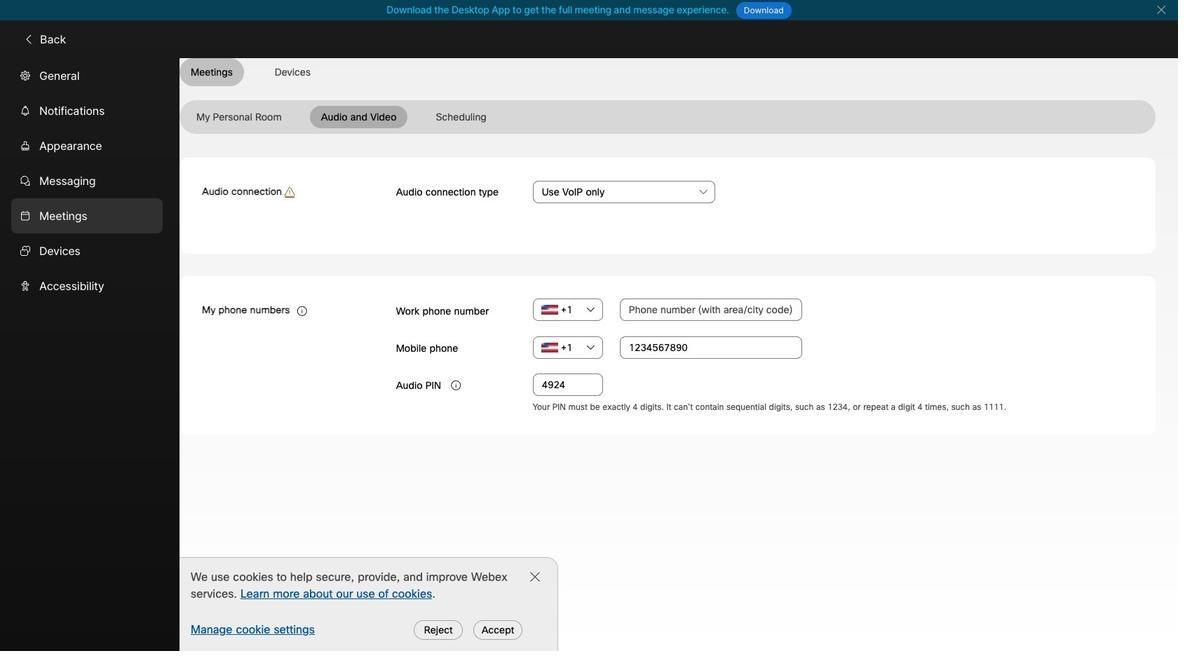 Task type: vqa. For each thing, say whether or not it's contained in the screenshot.
MESSAGING tab's wrapper image
yes



Task type: describe. For each thing, give the bounding box(es) containing it.
messaging tab
[[11, 163, 163, 198]]

wrapper image for devices tab
[[20, 245, 31, 257]]

settings navigation
[[0, 58, 180, 652]]

general tab
[[11, 58, 163, 93]]

appearance tab
[[11, 128, 163, 163]]



Task type: locate. For each thing, give the bounding box(es) containing it.
wrapper image inside devices tab
[[20, 245, 31, 257]]

meetings tab
[[11, 198, 163, 233]]

0 vertical spatial wrapper image
[[20, 70, 31, 81]]

3 wrapper image from the top
[[20, 245, 31, 257]]

2 vertical spatial wrapper image
[[20, 245, 31, 257]]

wrapper image inside notifications tab
[[20, 105, 31, 116]]

2 wrapper image from the top
[[20, 175, 31, 186]]

wrapper image for 'meetings' tab
[[20, 210, 31, 221]]

wrapper image inside general tab
[[20, 70, 31, 81]]

wrapper image for general tab on the top left of page
[[20, 70, 31, 81]]

wrapper image for appearance tab
[[20, 140, 31, 151]]

wrapper image for notifications tab on the left of the page
[[20, 105, 31, 116]]

accessibility tab
[[11, 268, 163, 304]]

wrapper image inside messaging tab
[[20, 175, 31, 186]]

wrapper image
[[23, 34, 34, 45], [20, 105, 31, 116], [20, 140, 31, 151], [20, 210, 31, 221], [20, 280, 31, 292]]

wrapper image inside accessibility tab
[[20, 280, 31, 292]]

1 vertical spatial wrapper image
[[20, 175, 31, 186]]

devices tab
[[11, 233, 163, 268]]

cancel_16 image
[[1157, 4, 1168, 15]]

wrapper image for accessibility tab
[[20, 280, 31, 292]]

wrapper image
[[20, 70, 31, 81], [20, 175, 31, 186], [20, 245, 31, 257]]

1 wrapper image from the top
[[20, 70, 31, 81]]

wrapper image for messaging tab
[[20, 175, 31, 186]]

notifications tab
[[11, 93, 163, 128]]

wrapper image inside appearance tab
[[20, 140, 31, 151]]

wrapper image inside 'meetings' tab
[[20, 210, 31, 221]]



